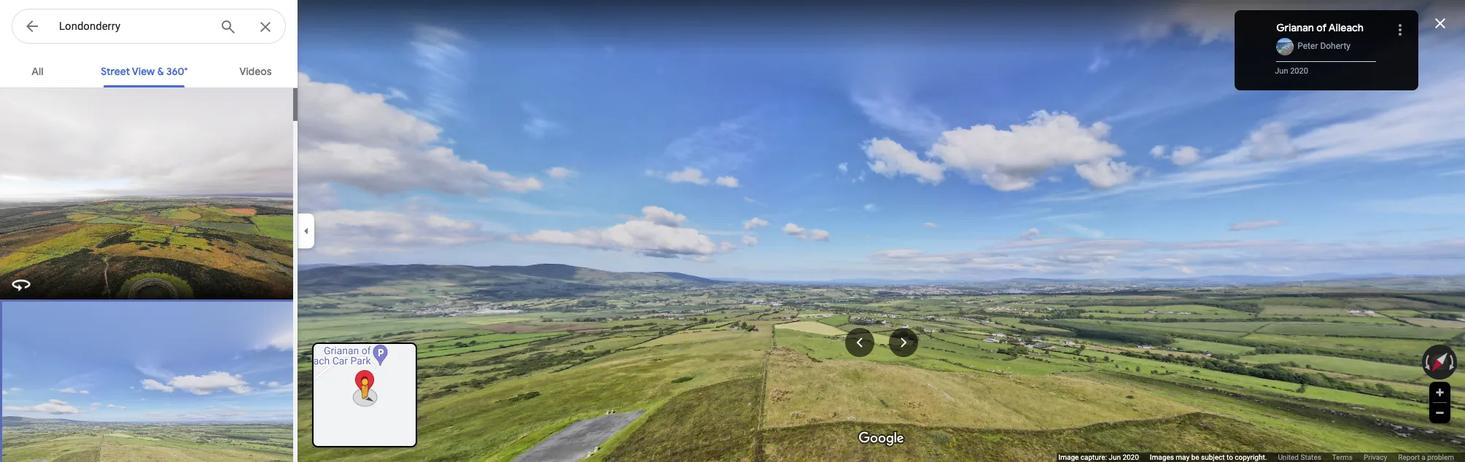 Task type: vqa. For each thing, say whether or not it's contained in the screenshot.
tab list containing All
yes



Task type: describe. For each thing, give the bounding box(es) containing it.
photos of grianan of aileach main content
[[0, 53, 298, 462]]

may
[[1176, 454, 1190, 462]]

a
[[1422, 454, 1426, 462]]

view peter doherty's profile image
[[1277, 38, 1294, 55]]

jun 2020
[[1275, 66, 1308, 76]]

united states button
[[1278, 453, 1322, 462]]

all
[[32, 65, 43, 78]]

google maps element
[[0, 0, 1465, 462]]

view
[[132, 65, 155, 78]]

report a problem
[[1398, 454, 1454, 462]]

videos
[[239, 65, 272, 78]]

united
[[1278, 454, 1299, 462]]

peter doherty
[[1298, 41, 1351, 51]]

of
[[1317, 21, 1327, 34]]

360°
[[166, 65, 188, 78]]

subject
[[1201, 454, 1225, 462]]

images
[[1150, 454, 1174, 462]]

1 horizontal spatial 2020
[[1290, 66, 1308, 76]]

capture:
[[1081, 454, 1107, 462]]

all button
[[14, 53, 61, 88]]

street view & 360° button
[[89, 53, 199, 88]]

tab list inside google maps element
[[0, 53, 298, 88]]

united states
[[1278, 454, 1322, 462]]

terms
[[1333, 454, 1353, 462]]

grianan of aileach
[[1277, 21, 1364, 34]]

street view & 360°
[[101, 65, 188, 78]]

doherty
[[1321, 41, 1351, 51]]

image capture: jun 2020
[[1059, 454, 1139, 462]]

videos button
[[228, 53, 283, 88]]

&
[[157, 65, 164, 78]]



Task type: locate. For each thing, give the bounding box(es) containing it.
Londonderry field
[[12, 9, 286, 44]]

peter
[[1298, 41, 1318, 51]]

tab list containing all
[[0, 53, 298, 88]]

terms button
[[1333, 453, 1353, 462]]

to
[[1227, 454, 1233, 462]]

 button
[[12, 9, 53, 47]]

zoom out image
[[1435, 408, 1446, 419]]

image
[[1059, 454, 1079, 462]]

2020 down peter
[[1290, 66, 1308, 76]]


[[23, 16, 41, 36]]

1 vertical spatial 2020
[[1123, 454, 1139, 462]]

problem
[[1428, 454, 1454, 462]]

1 horizontal spatial jun
[[1275, 66, 1288, 76]]

copyright.
[[1235, 454, 1267, 462]]

states
[[1301, 454, 1322, 462]]

1 vertical spatial jun
[[1109, 454, 1121, 462]]

report a problem link
[[1398, 453, 1454, 462]]

0 horizontal spatial jun
[[1109, 454, 1121, 462]]

tab list
[[0, 53, 298, 88]]

 search field
[[12, 9, 298, 47]]

footer
[[1059, 453, 1465, 462]]

jun
[[1275, 66, 1288, 76], [1109, 454, 1121, 462]]

photo 1 image
[[0, 88, 296, 300]]

2020 left the images
[[1123, 454, 1139, 462]]

jun down view peter doherty's profile image
[[1275, 66, 1288, 76]]

0 vertical spatial jun
[[1275, 66, 1288, 76]]

0 vertical spatial 2020
[[1290, 66, 1308, 76]]

none field inside londonderry field
[[59, 18, 208, 35]]

aileach
[[1329, 21, 1364, 34]]

footer containing image capture: jun 2020
[[1059, 453, 1465, 462]]

images may be subject to copyright.
[[1150, 454, 1267, 462]]

report
[[1398, 454, 1420, 462]]

zoom in image
[[1435, 387, 1446, 398]]

None field
[[59, 18, 208, 35]]

0 horizontal spatial 2020
[[1123, 454, 1139, 462]]

grianan
[[1277, 21, 1314, 34]]

interactive map image
[[314, 344, 416, 446]]

street
[[101, 65, 130, 78]]

peter doherty link
[[1298, 41, 1351, 51]]

be
[[1192, 454, 1200, 462]]

collapse side panel image
[[298, 223, 314, 239]]

2020
[[1290, 66, 1308, 76], [1123, 454, 1139, 462]]

2020 inside footer
[[1123, 454, 1139, 462]]

footer inside google maps element
[[1059, 453, 1465, 462]]

jun right capture:
[[1109, 454, 1121, 462]]

privacy
[[1364, 454, 1388, 462]]

privacy button
[[1364, 453, 1388, 462]]



